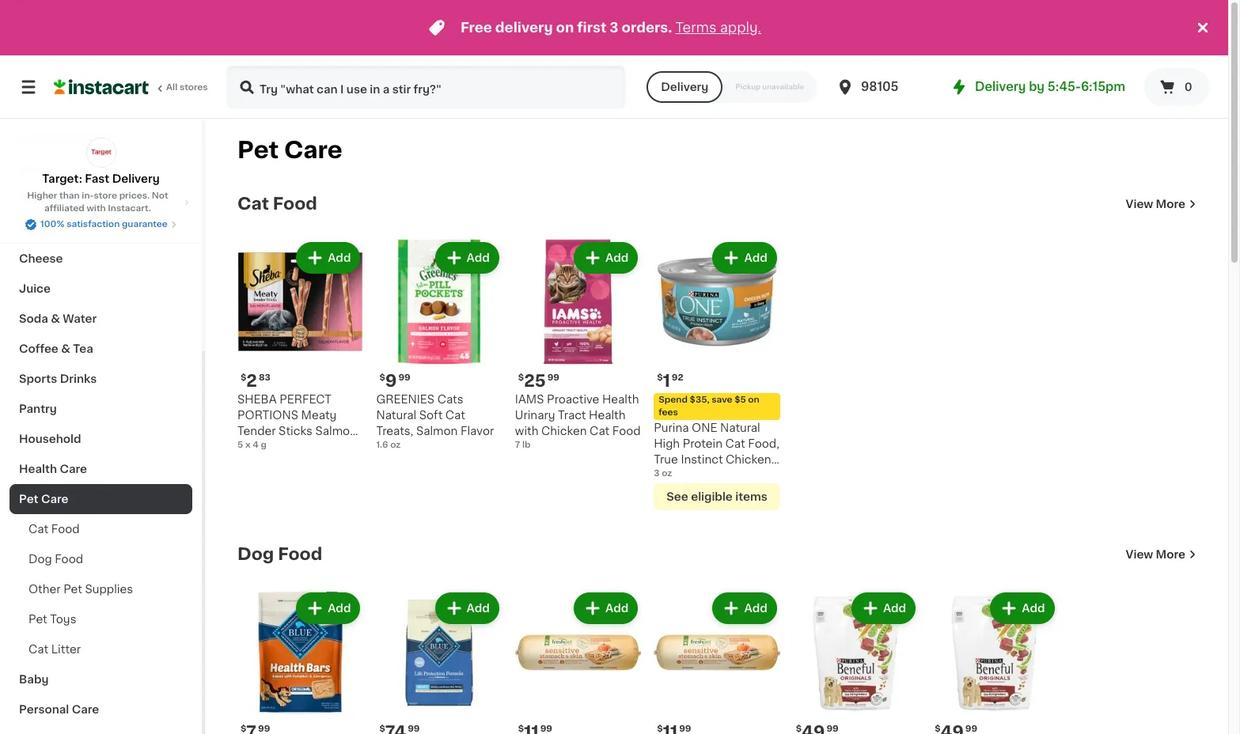 Task type: locate. For each thing, give the bounding box(es) containing it.
pet
[[237, 139, 279, 161], [19, 494, 38, 505], [63, 584, 82, 595], [28, 614, 47, 625]]

coffee
[[19, 344, 58, 355]]

3 inside item carousel region
[[654, 470, 660, 478]]

on right $5
[[748, 396, 760, 405]]

$ 25 99
[[518, 373, 560, 390]]

1 horizontal spatial dog
[[237, 546, 274, 563]]

1 horizontal spatial delivery
[[661, 82, 709, 93]]

greenies
[[376, 395, 435, 406]]

0 horizontal spatial chicken
[[541, 426, 587, 437]]

cat food link
[[237, 195, 317, 214], [9, 515, 192, 545]]

flavor inside sheba perfect portions meaty tender sticks salmon flavor cat treats
[[237, 442, 271, 453]]

true
[[654, 455, 678, 466]]

bakery
[[19, 223, 59, 234]]

1 vertical spatial view more link
[[1126, 547, 1197, 563]]

target: fast delivery
[[42, 173, 160, 184]]

0 horizontal spatial pet care
[[19, 494, 68, 505]]

iams
[[515, 395, 544, 406]]

salmon inside sheba perfect portions meaty tender sticks salmon flavor cat treats
[[315, 426, 357, 437]]

view
[[1126, 199, 1153, 210], [1126, 550, 1153, 561]]

3 down true
[[654, 470, 660, 478]]

chicken inside purina one natural high protein cat food, true instinct chicken recipe in gravy
[[726, 455, 771, 466]]

1 horizontal spatial salmon
[[416, 426, 458, 437]]

$
[[241, 374, 246, 383], [379, 374, 385, 383], [657, 374, 663, 383], [518, 374, 524, 383], [241, 725, 246, 734], [379, 725, 385, 734], [657, 725, 663, 734], [935, 725, 941, 734], [518, 725, 524, 734], [796, 725, 802, 734]]

snacks
[[19, 103, 60, 114]]

1 vertical spatial natural
[[720, 423, 760, 434]]

0 horizontal spatial oz
[[390, 441, 401, 450]]

sheba perfect portions meaty tender sticks salmon flavor cat treats
[[237, 395, 357, 453]]

salmon inside greenies cats natural soft cat treats, salmon flavor 1.6 oz
[[416, 426, 458, 437]]

& for soda
[[51, 313, 60, 325]]

other
[[28, 584, 61, 595]]

food inside iams proactive health urinary tract health with chicken cat food 7 lb
[[612, 426, 641, 437]]

3 right first
[[610, 21, 619, 34]]

ice
[[19, 163, 37, 174]]

on inside spend $35, save $5 on fees
[[748, 396, 760, 405]]

1 vertical spatial more
[[1156, 550, 1186, 561]]

health right tract
[[589, 410, 626, 421]]

0 vertical spatial natural
[[376, 410, 416, 421]]

0 horizontal spatial cat food
[[28, 524, 80, 535]]

2
[[246, 373, 257, 390]]

0 vertical spatial view
[[1126, 199, 1153, 210]]

supplies
[[85, 584, 133, 595]]

delivery inside button
[[661, 82, 709, 93]]

with up 'lb' on the left bottom of page
[[515, 426, 539, 437]]

$ inside $ 2 83
[[241, 374, 246, 383]]

cheese link
[[9, 244, 192, 274]]

1 vertical spatial item carousel region
[[215, 584, 1197, 735]]

stores
[[180, 83, 208, 92]]

cat inside purina one natural high protein cat food, true instinct chicken recipe in gravy
[[726, 439, 745, 450]]

1 vertical spatial oz
[[662, 470, 672, 478]]

1 horizontal spatial on
[[748, 396, 760, 405]]

0 vertical spatial more
[[1156, 199, 1186, 210]]

3 inside limited time offer region
[[610, 21, 619, 34]]

flavor
[[461, 426, 494, 437], [237, 442, 271, 453]]

1 salmon from the left
[[315, 426, 357, 437]]

& for meat
[[51, 133, 60, 144]]

& left tea
[[61, 344, 70, 355]]

product group
[[237, 239, 364, 453], [376, 239, 503, 452], [515, 239, 641, 452], [654, 239, 780, 511], [237, 590, 364, 735], [376, 590, 503, 735], [515, 590, 641, 735], [654, 590, 780, 735], [793, 590, 919, 735], [932, 590, 1058, 735]]

0 horizontal spatial cat food link
[[9, 515, 192, 545]]

0 vertical spatial item carousel region
[[215, 233, 1197, 520]]

99
[[398, 374, 411, 383], [548, 374, 560, 383], [258, 725, 270, 734], [408, 725, 420, 734], [679, 725, 691, 734], [966, 725, 978, 734], [540, 725, 553, 734], [827, 725, 839, 734]]

all
[[166, 83, 178, 92]]

delivery left by
[[975, 81, 1026, 93]]

meat
[[19, 133, 48, 144]]

health care link
[[9, 454, 192, 484]]

1 view more from the top
[[1126, 199, 1186, 210]]

with
[[87, 204, 106, 213], [515, 426, 539, 437]]

eligible
[[691, 492, 733, 503]]

apply.
[[720, 21, 761, 34]]

cat litter link
[[9, 635, 192, 665]]

1 horizontal spatial dog food
[[237, 546, 322, 563]]

2 more from the top
[[1156, 550, 1186, 561]]

$ 9 99
[[379, 373, 411, 390]]

0 horizontal spatial on
[[556, 21, 574, 34]]

meaty
[[301, 410, 337, 421]]

care
[[284, 139, 342, 161], [60, 464, 87, 475], [41, 494, 68, 505], [72, 704, 99, 716]]

1 horizontal spatial 3
[[654, 470, 660, 478]]

view more link for dog food
[[1126, 547, 1197, 563]]

1 horizontal spatial flavor
[[461, 426, 494, 437]]

0 vertical spatial pet care
[[237, 139, 342, 161]]

personal care link
[[9, 695, 192, 725]]

1 horizontal spatial natural
[[720, 423, 760, 434]]

on left first
[[556, 21, 574, 34]]

0 horizontal spatial flavor
[[237, 442, 271, 453]]

0 horizontal spatial delivery
[[112, 173, 160, 184]]

instacart.
[[108, 204, 151, 213]]

1
[[663, 373, 670, 390]]

1 vertical spatial 3
[[654, 470, 660, 478]]

Search field
[[228, 66, 625, 108]]

all stores link
[[54, 65, 209, 109]]

view more link for cat food
[[1126, 196, 1197, 212]]

care for pet care link
[[41, 494, 68, 505]]

100% satisfaction guarantee
[[40, 220, 168, 229]]

snacks & candy
[[19, 103, 113, 114]]

1 horizontal spatial cat food link
[[237, 195, 317, 214]]

natural down $5
[[720, 423, 760, 434]]

natural inside purina one natural high protein cat food, true instinct chicken recipe in gravy
[[720, 423, 760, 434]]

0 horizontal spatial dog
[[28, 554, 52, 565]]

& left candy
[[63, 103, 72, 114]]

0 vertical spatial 3
[[610, 21, 619, 34]]

& for snacks
[[63, 103, 72, 114]]

water
[[63, 313, 97, 325]]

items
[[736, 492, 768, 503]]

0 horizontal spatial 3
[[610, 21, 619, 34]]

view more
[[1126, 199, 1186, 210], [1126, 550, 1186, 561]]

flavor inside greenies cats natural soft cat treats, salmon flavor 1.6 oz
[[461, 426, 494, 437]]

1 vertical spatial flavor
[[237, 442, 271, 453]]

salmon down meaty
[[315, 426, 357, 437]]

2 item carousel region from the top
[[215, 584, 1197, 735]]

greenies cats natural soft cat treats, salmon flavor 1.6 oz
[[376, 395, 494, 450]]

oz down true
[[662, 470, 672, 478]]

oz
[[390, 441, 401, 450], [662, 470, 672, 478]]

1 view from the top
[[1126, 199, 1153, 210]]

free
[[461, 21, 492, 34]]

0 vertical spatial view more link
[[1126, 196, 1197, 212]]

more for dog food
[[1156, 550, 1186, 561]]

& inside meat & seafood link
[[51, 133, 60, 144]]

2 horizontal spatial delivery
[[975, 81, 1026, 93]]

pantry link
[[9, 394, 192, 424]]

3 oz
[[654, 470, 672, 478]]

0 vertical spatial chicken
[[541, 426, 587, 437]]

& right soda
[[51, 313, 60, 325]]

3
[[610, 21, 619, 34], [654, 470, 660, 478]]

pet care
[[237, 139, 342, 161], [19, 494, 68, 505]]

99 inside $ 9 99
[[398, 374, 411, 383]]

seafood
[[63, 133, 111, 144]]

1 vertical spatial view
[[1126, 550, 1153, 561]]

0 vertical spatial oz
[[390, 441, 401, 450]]

cat
[[237, 196, 269, 212], [446, 410, 465, 421], [590, 426, 610, 437], [726, 439, 745, 450], [274, 442, 294, 453], [28, 524, 48, 535], [28, 644, 48, 655]]

in-
[[82, 192, 94, 200]]

more
[[1156, 199, 1186, 210], [1156, 550, 1186, 561]]

item carousel region
[[215, 233, 1197, 520], [215, 584, 1197, 735]]

& right meat
[[51, 133, 60, 144]]

chicken down tract
[[541, 426, 587, 437]]

1 horizontal spatial chicken
[[726, 455, 771, 466]]

0 vertical spatial on
[[556, 21, 574, 34]]

1 vertical spatial cat food link
[[9, 515, 192, 545]]

health down household
[[19, 464, 57, 475]]

& inside 'coffee & tea' 'link'
[[61, 344, 70, 355]]

2 view more link from the top
[[1126, 547, 1197, 563]]

1 item carousel region from the top
[[215, 233, 1197, 520]]

see
[[667, 492, 688, 503]]

view for cat food
[[1126, 199, 1153, 210]]

0 vertical spatial flavor
[[461, 426, 494, 437]]

2 salmon from the left
[[416, 426, 458, 437]]

product group containing 1
[[654, 239, 780, 511]]

perfect
[[280, 395, 332, 406]]

& inside snacks & candy "link"
[[63, 103, 72, 114]]

frozen foods
[[19, 193, 96, 204]]

natural
[[376, 410, 416, 421], [720, 423, 760, 434]]

None search field
[[226, 65, 626, 109]]

0 horizontal spatial natural
[[376, 410, 416, 421]]

natural up the treats,
[[376, 410, 416, 421]]

1 vertical spatial chicken
[[726, 455, 771, 466]]

dog
[[237, 546, 274, 563], [28, 554, 52, 565]]

pet toys
[[28, 614, 76, 625]]

1 vertical spatial view more
[[1126, 550, 1186, 561]]

delivery down 'terms'
[[661, 82, 709, 93]]

0 horizontal spatial with
[[87, 204, 106, 213]]

1 vertical spatial with
[[515, 426, 539, 437]]

salmon for meaty
[[315, 426, 357, 437]]

product group containing 25
[[515, 239, 641, 452]]

natural inside greenies cats natural soft cat treats, salmon flavor 1.6 oz
[[376, 410, 416, 421]]

guarantee
[[122, 220, 168, 229]]

salmon down 'soft'
[[416, 426, 458, 437]]

0 vertical spatial view more
[[1126, 199, 1186, 210]]

with inside iams proactive health urinary tract health with chicken cat food 7 lb
[[515, 426, 539, 437]]

0 vertical spatial cat food
[[237, 196, 317, 212]]

1 horizontal spatial with
[[515, 426, 539, 437]]

cat inside greenies cats natural soft cat treats, salmon flavor 1.6 oz
[[446, 410, 465, 421]]

terms
[[675, 21, 717, 34]]

4
[[253, 441, 259, 450]]

meat & seafood link
[[9, 123, 192, 154]]

1 more from the top
[[1156, 199, 1186, 210]]

health right proactive
[[602, 395, 639, 406]]

soda
[[19, 313, 48, 325]]

satisfaction
[[67, 220, 120, 229]]

product group containing 2
[[237, 239, 364, 453]]

0 horizontal spatial dog food
[[28, 554, 83, 565]]

7
[[515, 441, 520, 450]]

add button
[[298, 244, 359, 272], [437, 244, 498, 272], [575, 244, 637, 272], [714, 244, 775, 272], [298, 595, 359, 623], [437, 595, 498, 623], [575, 595, 637, 623], [714, 595, 775, 623], [853, 595, 914, 623], [992, 595, 1053, 623]]

1 view more link from the top
[[1126, 196, 1197, 212]]

high
[[654, 439, 680, 450]]

item carousel region containing 2
[[215, 233, 1197, 520]]

1 horizontal spatial cat food
[[237, 196, 317, 212]]

1 vertical spatial on
[[748, 396, 760, 405]]

2 view from the top
[[1126, 550, 1153, 561]]

delivery
[[495, 21, 553, 34]]

flavor for tender
[[237, 442, 271, 453]]

with down the in-
[[87, 204, 106, 213]]

purina
[[654, 423, 689, 434]]

delivery button
[[647, 71, 723, 103]]

1 horizontal spatial dog food link
[[237, 546, 322, 565]]

0 horizontal spatial salmon
[[315, 426, 357, 437]]

& inside soda & water 'link'
[[51, 313, 60, 325]]

delivery up prices.
[[112, 173, 160, 184]]

litter
[[51, 644, 81, 655]]

1 vertical spatial cat food
[[28, 524, 80, 535]]

chicken down food,
[[726, 455, 771, 466]]

add
[[328, 253, 351, 264], [467, 253, 490, 264], [606, 253, 629, 264], [744, 253, 768, 264], [328, 603, 351, 615], [467, 603, 490, 615], [606, 603, 629, 615], [744, 603, 768, 615], [883, 603, 906, 615], [1022, 603, 1045, 615]]

0 vertical spatial with
[[87, 204, 106, 213]]

delivery for delivery by 5:45-6:15pm
[[975, 81, 1026, 93]]

item carousel region for cat food
[[215, 233, 1197, 520]]

oz right 1.6
[[390, 441, 401, 450]]

& for coffee
[[61, 344, 70, 355]]

target: fast delivery logo image
[[86, 138, 116, 168]]

item carousel region containing add
[[215, 584, 1197, 735]]

2 view more from the top
[[1126, 550, 1186, 561]]



Task type: vqa. For each thing, say whether or not it's contained in the screenshot.
All
yes



Task type: describe. For each thing, give the bounding box(es) containing it.
natural for treats,
[[376, 410, 416, 421]]

higher than in-store prices. not affiliated with instacart.
[[27, 192, 168, 213]]

than
[[59, 192, 80, 200]]

pantry
[[19, 404, 57, 415]]

save
[[712, 396, 733, 405]]

see eligible items
[[667, 492, 768, 503]]

$ inside the $ 1 92
[[657, 374, 663, 383]]

salmon for soft
[[416, 426, 458, 437]]

target:
[[42, 173, 82, 184]]

other pet supplies
[[28, 584, 133, 595]]

delivery for delivery
[[661, 82, 709, 93]]

lb
[[522, 441, 531, 450]]

99 inside $ 25 99
[[548, 374, 560, 383]]

0 vertical spatial health
[[602, 395, 639, 406]]

treats
[[296, 442, 331, 453]]

care for personal care link
[[72, 704, 99, 716]]

ice cream
[[19, 163, 78, 174]]

cats
[[437, 395, 463, 406]]

foods
[[60, 193, 96, 204]]

delivery by 5:45-6:15pm link
[[950, 78, 1126, 97]]

view for dog food
[[1126, 550, 1153, 561]]

see eligible items button
[[654, 484, 780, 511]]

coffee & tea
[[19, 344, 93, 355]]

1 vertical spatial health
[[589, 410, 626, 421]]

store
[[94, 192, 117, 200]]

sports drinks
[[19, 374, 97, 385]]

sports
[[19, 374, 57, 385]]

98105
[[861, 81, 899, 93]]

0 horizontal spatial dog food link
[[9, 545, 192, 575]]

cat inside sheba perfect portions meaty tender sticks salmon flavor cat treats
[[274, 442, 294, 453]]

5
[[237, 441, 243, 450]]

free delivery on first 3 orders. terms apply.
[[461, 21, 761, 34]]

item carousel region for dog food
[[215, 584, 1197, 735]]

with inside higher than in-store prices. not affiliated with instacart.
[[87, 204, 106, 213]]

5:45-
[[1048, 81, 1081, 93]]

terms apply. link
[[675, 21, 761, 34]]

instinct
[[681, 455, 723, 466]]

oz inside greenies cats natural soft cat treats, salmon flavor 1.6 oz
[[390, 441, 401, 450]]

flavor for cat
[[461, 426, 494, 437]]

product group containing 9
[[376, 239, 503, 452]]

juice
[[19, 283, 51, 294]]

iams proactive health urinary tract health with chicken cat food 7 lb
[[515, 395, 641, 450]]

candy
[[75, 103, 113, 114]]

meat & seafood
[[19, 133, 111, 144]]

treats,
[[376, 426, 413, 437]]

cat inside iams proactive health urinary tract health with chicken cat food 7 lb
[[590, 426, 610, 437]]

baby
[[19, 674, 49, 685]]

view more for cat food
[[1126, 199, 1186, 210]]

sticks
[[279, 426, 313, 437]]

1 horizontal spatial pet care
[[237, 139, 342, 161]]

instacart logo image
[[54, 78, 149, 97]]

98105 button
[[836, 65, 931, 109]]

$35,
[[690, 396, 710, 405]]

not
[[152, 192, 168, 200]]

health care
[[19, 464, 87, 475]]

2 vertical spatial health
[[19, 464, 57, 475]]

pet care link
[[9, 484, 192, 515]]

one
[[692, 423, 717, 434]]

ice cream link
[[9, 154, 192, 184]]

care for the health care link
[[60, 464, 87, 475]]

pet toys link
[[9, 605, 192, 635]]

soda & water
[[19, 313, 97, 325]]

coffee & tea link
[[9, 334, 192, 364]]

1 vertical spatial pet care
[[19, 494, 68, 505]]

prices.
[[119, 192, 150, 200]]

chicken inside iams proactive health urinary tract health with chicken cat food 7 lb
[[541, 426, 587, 437]]

$5
[[735, 396, 746, 405]]

personal care
[[19, 704, 99, 716]]

other pet supplies link
[[9, 575, 192, 605]]

juice link
[[9, 274, 192, 304]]

100%
[[40, 220, 64, 229]]

urinary
[[515, 410, 555, 421]]

first
[[577, 21, 607, 34]]

tea
[[73, 344, 93, 355]]

0 button
[[1145, 68, 1209, 106]]

1 horizontal spatial oz
[[662, 470, 672, 478]]

affiliated
[[44, 204, 85, 213]]

higher than in-store prices. not affiliated with instacart. link
[[13, 190, 189, 215]]

view more for dog food
[[1126, 550, 1186, 561]]

soft
[[419, 410, 443, 421]]

sports drinks link
[[9, 364, 192, 394]]

gravy
[[709, 471, 742, 482]]

bakery link
[[9, 214, 192, 244]]

drinks
[[60, 374, 97, 385]]

delivery by 5:45-6:15pm
[[975, 81, 1126, 93]]

83
[[259, 374, 271, 383]]

0
[[1185, 82, 1193, 93]]

sheba
[[237, 395, 277, 406]]

spend
[[659, 396, 688, 405]]

natural for cat
[[720, 423, 760, 434]]

frozen foods link
[[9, 184, 192, 214]]

x
[[245, 441, 251, 450]]

$ inside $ 9 99
[[379, 374, 385, 383]]

g
[[261, 441, 267, 450]]

target: fast delivery link
[[42, 138, 160, 187]]

limited time offer region
[[0, 0, 1194, 55]]

9
[[385, 373, 397, 390]]

on inside limited time offer region
[[556, 21, 574, 34]]

baby link
[[9, 665, 192, 695]]

92
[[672, 374, 684, 383]]

service type group
[[647, 71, 817, 103]]

proactive
[[547, 395, 600, 406]]

$ inside $ 25 99
[[518, 374, 524, 383]]

1.6
[[376, 441, 388, 450]]

0 vertical spatial cat food link
[[237, 195, 317, 214]]

more for cat food
[[1156, 199, 1186, 210]]

soda & water link
[[9, 304, 192, 334]]

6:15pm
[[1081, 81, 1126, 93]]

100% satisfaction guarantee button
[[25, 215, 177, 231]]



